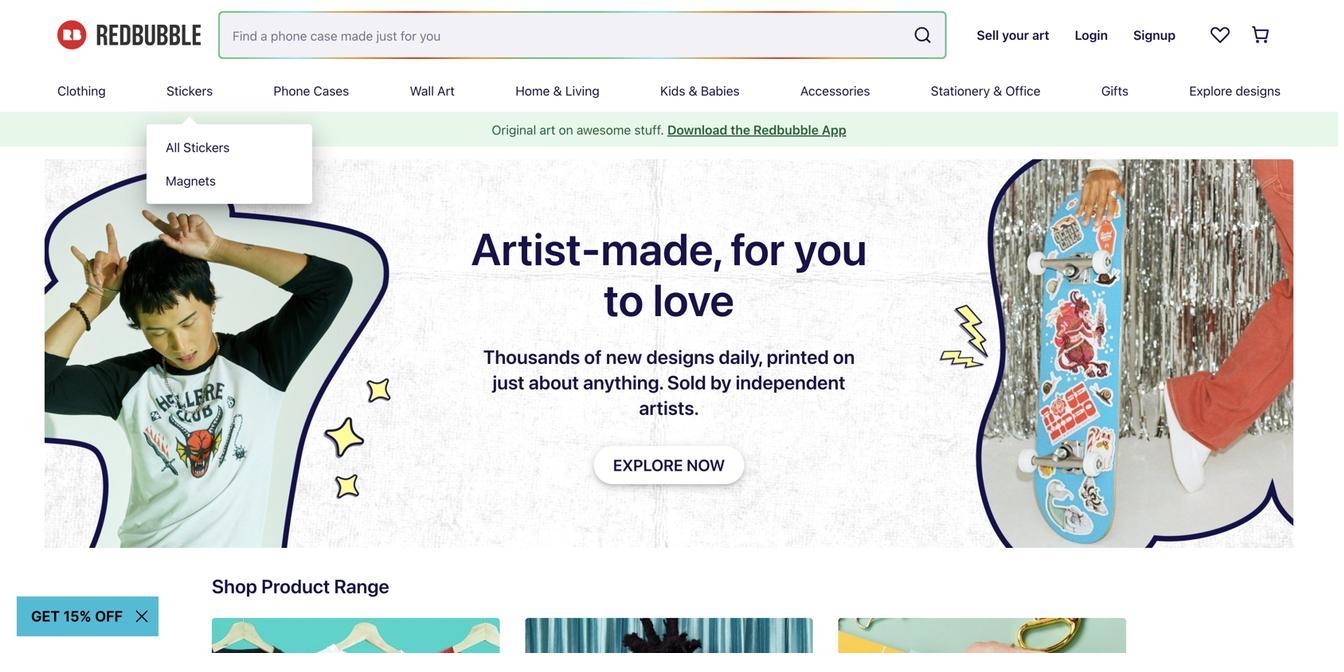 Task type: describe. For each thing, give the bounding box(es) containing it.
love
[[653, 273, 735, 326]]

for
[[731, 222, 785, 275]]

all stickers link
[[147, 131, 312, 164]]

product
[[261, 575, 330, 597]]

to
[[604, 273, 644, 326]]

app
[[822, 122, 847, 137]]

stickers inside menu
[[183, 140, 230, 155]]

redbubble logo image
[[57, 20, 201, 50]]

original
[[492, 122, 536, 137]]

kids
[[660, 83, 685, 98]]

independent
[[736, 371, 846, 394]]

artist-
[[471, 222, 601, 275]]

all stickers
[[166, 140, 230, 155]]

wall art link
[[410, 70, 455, 112]]

the
[[731, 122, 750, 137]]

redbubble
[[754, 122, 819, 137]]

shop stickers image
[[839, 618, 1126, 653]]

on inside thousands of new designs daily, printed on just about anything. sold by independent artists.
[[833, 346, 855, 368]]

living
[[565, 83, 600, 98]]

home & living
[[516, 83, 600, 98]]

stationery
[[931, 83, 990, 98]]

kids & babies
[[660, 83, 740, 98]]

you
[[794, 222, 867, 275]]

made,
[[601, 222, 722, 275]]

daily,
[[719, 346, 763, 368]]

stickers link
[[167, 70, 213, 112]]

thousands
[[483, 346, 580, 368]]

office
[[1006, 83, 1041, 98]]

Search term search field
[[220, 13, 907, 57]]

new
[[606, 346, 642, 368]]

accessories link
[[801, 70, 870, 112]]

stationery & office link
[[931, 70, 1041, 112]]

awesome
[[577, 122, 631, 137]]

wall art
[[410, 83, 455, 98]]

gifts
[[1102, 83, 1129, 98]]

0 vertical spatial on
[[559, 122, 573, 137]]

home
[[516, 83, 550, 98]]

menu inside "menu bar"
[[147, 124, 312, 204]]

phone
[[274, 83, 310, 98]]

art
[[437, 83, 455, 98]]

art
[[540, 122, 556, 137]]

0 vertical spatial stickers
[[167, 83, 213, 98]]

shop product range
[[212, 575, 389, 597]]

phone cases
[[274, 83, 349, 98]]

menu bar containing clothing
[[57, 70, 1281, 204]]

artist-made, for you to love
[[471, 222, 867, 326]]



Task type: vqa. For each thing, say whether or not it's contained in the screenshot.
designs to the top
yes



Task type: locate. For each thing, give the bounding box(es) containing it.
menu containing all stickers
[[147, 124, 312, 204]]

designs inside "menu bar"
[[1236, 83, 1281, 98]]

designs
[[1236, 83, 1281, 98], [646, 346, 715, 368]]

& left office
[[994, 83, 1002, 98]]

1 vertical spatial stickers
[[183, 140, 230, 155]]

designs inside thousands of new designs daily, printed on just about anything. sold by independent artists.
[[646, 346, 715, 368]]

designs up sold
[[646, 346, 715, 368]]

1 vertical spatial designs
[[646, 346, 715, 368]]

stickers
[[167, 83, 213, 98], [183, 140, 230, 155]]

& for home
[[553, 83, 562, 98]]

thousands of new designs daily, printed on just about anything. sold by independent artists.
[[483, 346, 855, 419]]

just
[[493, 371, 525, 394]]

shop
[[212, 575, 257, 597]]

menu item containing stickers
[[147, 70, 312, 204]]

0 horizontal spatial designs
[[646, 346, 715, 368]]

download
[[668, 122, 728, 137]]

1 horizontal spatial on
[[833, 346, 855, 368]]

clothing
[[57, 83, 106, 98]]

3 & from the left
[[994, 83, 1002, 98]]

on
[[559, 122, 573, 137], [833, 346, 855, 368]]

babies
[[701, 83, 740, 98]]

by
[[710, 371, 732, 394]]

1 & from the left
[[553, 83, 562, 98]]

0 horizontal spatial &
[[553, 83, 562, 98]]

download the redbubble app link
[[668, 122, 847, 137]]

& inside home & living link
[[553, 83, 562, 98]]

&
[[553, 83, 562, 98], [689, 83, 698, 98], [994, 83, 1002, 98]]

menu bar
[[57, 70, 1281, 204]]

sold
[[667, 371, 706, 394]]

artists.
[[639, 397, 699, 419]]

None field
[[220, 13, 945, 57]]

stickers up the all stickers
[[167, 83, 213, 98]]

accessories
[[801, 83, 870, 98]]

on right printed
[[833, 346, 855, 368]]

all
[[166, 140, 180, 155]]

anything.
[[583, 371, 663, 394]]

& right kids
[[689, 83, 698, 98]]

magnets
[[166, 173, 216, 188]]

home & living link
[[516, 70, 600, 112]]

designs right explore
[[1236, 83, 1281, 98]]

0 vertical spatial designs
[[1236, 83, 1281, 98]]

of
[[584, 346, 602, 368]]

menu item
[[147, 70, 312, 204]]

gifts link
[[1102, 70, 1129, 112]]

cases
[[314, 83, 349, 98]]

explore designs link
[[1190, 70, 1281, 112]]

wall
[[410, 83, 434, 98]]

& inside 'stationery & office' link
[[994, 83, 1002, 98]]

range
[[334, 575, 389, 597]]

0 horizontal spatial on
[[559, 122, 573, 137]]

clothing link
[[57, 70, 106, 112]]

2 & from the left
[[689, 83, 698, 98]]

kids & babies link
[[660, 70, 740, 112]]

stickers right all
[[183, 140, 230, 155]]

about
[[529, 371, 579, 394]]

1 horizontal spatial designs
[[1236, 83, 1281, 98]]

original art on awesome stuff. download the redbubble app
[[492, 122, 847, 137]]

& inside kids & babies link
[[689, 83, 698, 98]]

on right art
[[559, 122, 573, 137]]

printed
[[767, 346, 829, 368]]

1 vertical spatial on
[[833, 346, 855, 368]]

& left living
[[553, 83, 562, 98]]

magnets link
[[147, 164, 312, 198]]

phone cases link
[[274, 70, 349, 112]]

stationery & office
[[931, 83, 1041, 98]]

menu
[[147, 124, 312, 204]]

shop posters image
[[525, 618, 813, 653]]

stuff.
[[634, 122, 664, 137]]

shop t-shirts image
[[212, 618, 500, 653]]

1 horizontal spatial &
[[689, 83, 698, 98]]

explore designs
[[1190, 83, 1281, 98]]

2 horizontal spatial &
[[994, 83, 1002, 98]]

& for stationery
[[994, 83, 1002, 98]]

explore
[[1190, 83, 1233, 98]]

& for kids
[[689, 83, 698, 98]]



